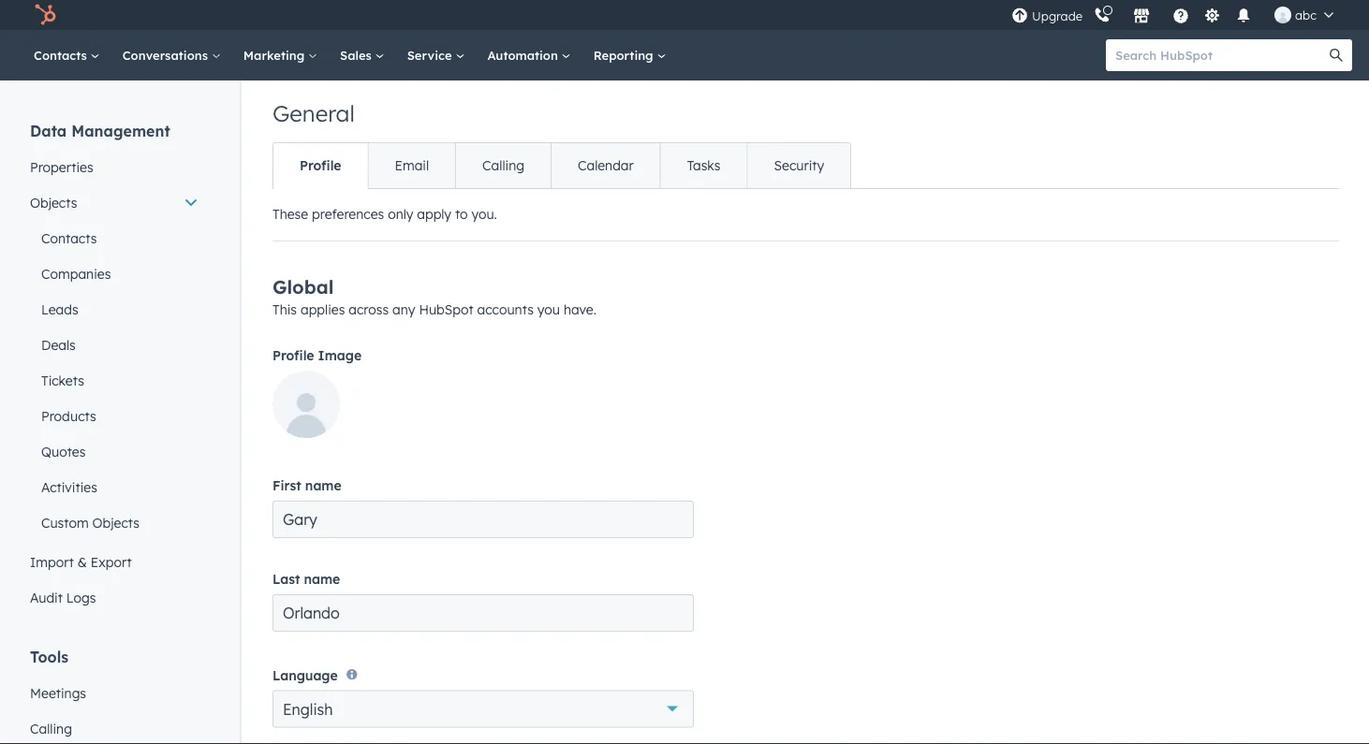 Task type: vqa. For each thing, say whether or not it's contained in the screenshot.
2nd 'Includes' from the top
no



Task type: describe. For each thing, give the bounding box(es) containing it.
1 vertical spatial objects
[[92, 515, 140, 531]]

you.
[[471, 206, 497, 222]]

these preferences only apply to you.
[[273, 206, 497, 222]]

leads link
[[19, 292, 210, 328]]

0 vertical spatial contacts
[[34, 47, 91, 63]]

objects inside button
[[30, 195, 77, 211]]

contacts inside data management element
[[41, 230, 97, 247]]

tasks link
[[660, 143, 747, 188]]

upgrade image
[[1011, 8, 1028, 25]]

hubspot image
[[34, 4, 56, 26]]

conversations link
[[111, 30, 232, 81]]

tickets link
[[19, 363, 210, 399]]

help button
[[1165, 0, 1197, 30]]

calendar link
[[551, 143, 660, 188]]

tools
[[30, 648, 69, 667]]

Search HubSpot search field
[[1106, 39, 1335, 71]]

upgrade
[[1032, 8, 1083, 24]]

tools element
[[19, 647, 210, 745]]

import & export link
[[19, 545, 210, 581]]

meetings
[[30, 686, 86, 702]]

apply
[[417, 206, 451, 222]]

custom objects
[[41, 515, 140, 531]]

english
[[283, 700, 333, 719]]

data
[[30, 122, 67, 140]]

deals
[[41, 337, 76, 354]]

calling inside tools element
[[30, 721, 72, 737]]

import & export
[[30, 554, 132, 571]]

contacts link for the companies link
[[19, 221, 210, 257]]

reporting
[[593, 47, 657, 63]]

help image
[[1173, 8, 1189, 25]]

have.
[[564, 302, 596, 318]]

to
[[455, 206, 468, 222]]

gary orlando image
[[1275, 7, 1291, 23]]

settings link
[[1201, 5, 1224, 25]]

across
[[349, 302, 389, 318]]

any
[[392, 302, 415, 318]]

these
[[273, 206, 308, 222]]

name for first name
[[305, 478, 342, 494]]

abc button
[[1263, 0, 1345, 30]]

custom objects link
[[19, 506, 210, 541]]

1 horizontal spatial security link
[[747, 143, 850, 188]]

only
[[388, 206, 413, 222]]

0 horizontal spatial security link
[[19, 54, 210, 90]]

products
[[41, 408, 96, 425]]

tasks
[[687, 157, 721, 174]]

preferences
[[312, 206, 384, 222]]

meetings link
[[19, 676, 210, 712]]

language
[[273, 667, 338, 684]]

properties link
[[19, 150, 210, 185]]

email
[[395, 157, 429, 174]]

profile for profile image
[[273, 347, 314, 364]]

activities link
[[19, 470, 210, 506]]

calendar
[[578, 157, 634, 174]]

last name
[[273, 571, 340, 588]]

you
[[537, 302, 560, 318]]

accounts
[[477, 302, 534, 318]]

1 horizontal spatial calling link
[[455, 143, 551, 188]]

marketplaces image
[[1133, 8, 1150, 25]]

0 vertical spatial calling
[[482, 157, 524, 174]]

last
[[273, 571, 300, 588]]

settings image
[[1204, 8, 1221, 25]]

First name text field
[[273, 501, 694, 538]]

audit
[[30, 590, 63, 606]]

1 vertical spatial calling link
[[19, 712, 210, 745]]

first name
[[273, 478, 342, 494]]

1 vertical spatial security
[[774, 157, 824, 174]]

products link
[[19, 399, 210, 435]]



Task type: locate. For each thing, give the bounding box(es) containing it.
name
[[305, 478, 342, 494], [304, 571, 340, 588]]

contacts up companies
[[41, 230, 97, 247]]

automation link
[[476, 30, 582, 81]]

search image
[[1330, 49, 1343, 62]]

service
[[407, 47, 456, 63]]

0 horizontal spatial calling link
[[19, 712, 210, 745]]

profile inside profile link
[[300, 157, 341, 174]]

sales
[[340, 47, 375, 63]]

email link
[[368, 143, 455, 188]]

activities
[[41, 479, 97, 496]]

service link
[[396, 30, 476, 81]]

data management
[[30, 122, 170, 140]]

objects
[[30, 195, 77, 211], [92, 515, 140, 531]]

calling
[[482, 157, 524, 174], [30, 721, 72, 737]]

hubspot
[[419, 302, 474, 318]]

data management element
[[19, 121, 210, 616]]

marketing
[[243, 47, 308, 63]]

profile for profile
[[300, 157, 341, 174]]

audit logs
[[30, 590, 96, 606]]

properties
[[30, 159, 93, 176]]

profile
[[300, 157, 341, 174], [273, 347, 314, 364]]

profile down general
[[300, 157, 341, 174]]

0 vertical spatial name
[[305, 478, 342, 494]]

companies link
[[19, 257, 210, 292]]

notifications image
[[1235, 8, 1252, 25]]

navigation
[[273, 142, 851, 189]]

name right last
[[304, 571, 340, 588]]

global this applies across any hubspot accounts you have.
[[273, 275, 596, 318]]

notifications button
[[1228, 0, 1260, 30]]

profile image
[[273, 347, 362, 364]]

contacts link
[[22, 30, 111, 81], [19, 221, 210, 257]]

&
[[78, 554, 87, 571]]

search button
[[1320, 39, 1352, 71]]

1 horizontal spatial objects
[[92, 515, 140, 531]]

objects down activities link
[[92, 515, 140, 531]]

abc
[[1295, 7, 1317, 22]]

contacts link down hubspot link
[[22, 30, 111, 81]]

1 vertical spatial calling
[[30, 721, 72, 737]]

companies
[[41, 266, 111, 282]]

contacts
[[34, 47, 91, 63], [41, 230, 97, 247]]

calling up you. at top left
[[482, 157, 524, 174]]

deals link
[[19, 328, 210, 363]]

contacts link up companies
[[19, 221, 210, 257]]

quotes link
[[19, 435, 210, 470]]

automation
[[487, 47, 562, 63]]

0 vertical spatial contacts link
[[22, 30, 111, 81]]

english button
[[273, 691, 694, 728]]

Last name text field
[[273, 595, 694, 632]]

1 horizontal spatial security
[[774, 157, 824, 174]]

marketing link
[[232, 30, 329, 81]]

sales link
[[329, 30, 396, 81]]

0 vertical spatial security link
[[19, 54, 210, 90]]

general
[[273, 99, 355, 127]]

global
[[273, 275, 334, 299]]

1 vertical spatial security link
[[747, 143, 850, 188]]

applies
[[301, 302, 345, 318]]

0 vertical spatial calling link
[[455, 143, 551, 188]]

1 vertical spatial name
[[304, 571, 340, 588]]

export
[[91, 554, 132, 571]]

profile link
[[273, 143, 368, 188]]

custom
[[41, 515, 89, 531]]

name for last name
[[304, 571, 340, 588]]

contacts link for conversations link
[[22, 30, 111, 81]]

calling icon button
[[1086, 3, 1118, 27]]

0 vertical spatial profile
[[300, 157, 341, 174]]

menu
[[1010, 0, 1347, 30]]

0 horizontal spatial calling
[[30, 721, 72, 737]]

first
[[273, 478, 301, 494]]

0 vertical spatial objects
[[30, 195, 77, 211]]

1 vertical spatial contacts link
[[19, 221, 210, 257]]

audit logs link
[[19, 581, 210, 616]]

name right first
[[305, 478, 342, 494]]

reporting link
[[582, 30, 678, 81]]

1 horizontal spatial calling
[[482, 157, 524, 174]]

contacts down hubspot link
[[34, 47, 91, 63]]

menu containing abc
[[1010, 0, 1347, 30]]

logs
[[66, 590, 96, 606]]

import
[[30, 554, 74, 571]]

calling link down the 'meetings'
[[19, 712, 210, 745]]

0 vertical spatial security
[[30, 64, 80, 80]]

conversations
[[122, 47, 211, 63]]

calling link up you. at top left
[[455, 143, 551, 188]]

edit button
[[273, 371, 340, 445]]

quotes
[[41, 444, 86, 460]]

security link
[[19, 54, 210, 90], [747, 143, 850, 188]]

marketplaces button
[[1122, 0, 1161, 30]]

1 vertical spatial contacts
[[41, 230, 97, 247]]

0 horizontal spatial objects
[[30, 195, 77, 211]]

image
[[318, 347, 362, 364]]

security
[[30, 64, 80, 80], [774, 157, 824, 174]]

navigation containing profile
[[273, 142, 851, 189]]

tickets
[[41, 373, 84, 389]]

calling link
[[455, 143, 551, 188], [19, 712, 210, 745]]

management
[[71, 122, 170, 140]]

hubspot link
[[22, 4, 70, 26]]

objects button
[[19, 185, 210, 221]]

objects down properties
[[30, 195, 77, 211]]

1 vertical spatial profile
[[273, 347, 314, 364]]

this
[[273, 302, 297, 318]]

0 horizontal spatial security
[[30, 64, 80, 80]]

profile left the image
[[273, 347, 314, 364]]

calling icon image
[[1094, 7, 1111, 24]]

leads
[[41, 302, 78, 318]]

calling down the 'meetings'
[[30, 721, 72, 737]]



